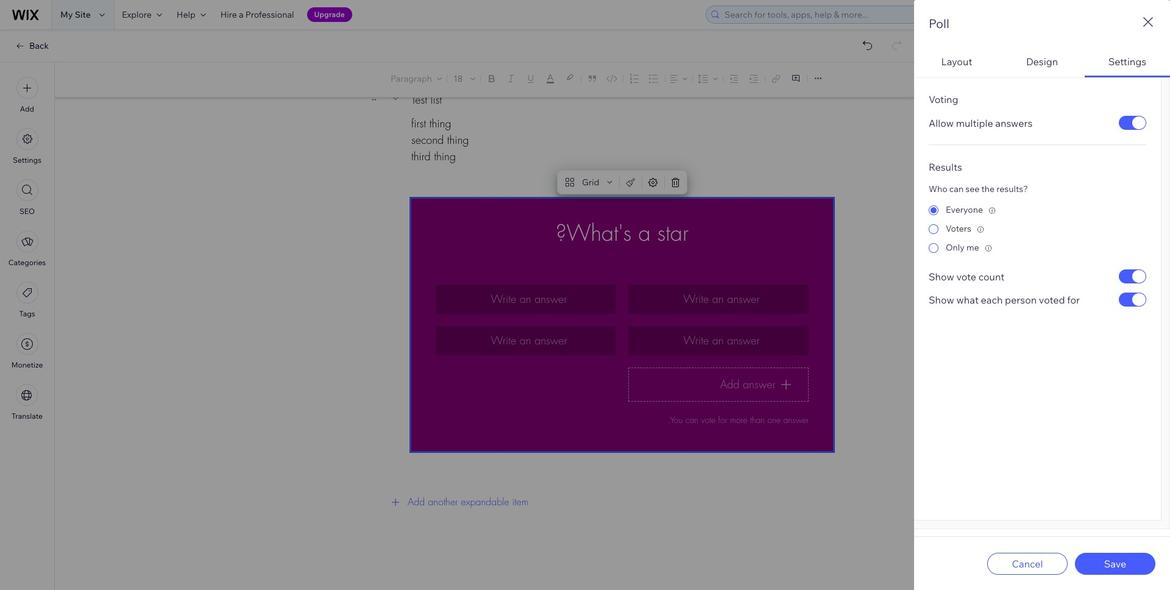 Task type: vqa. For each thing, say whether or not it's contained in the screenshot.
All Sites
no



Task type: describe. For each thing, give the bounding box(es) containing it.
who can see the results?
[[929, 183, 1028, 194]]

multiple
[[956, 117, 993, 129]]

show what each person voted for button
[[929, 294, 1080, 306]]

back
[[29, 40, 49, 51]]

another
[[428, 496, 458, 509]]

settings inside button
[[1109, 55, 1147, 67]]

professional
[[245, 9, 294, 20]]

0 vertical spatial thing
[[430, 116, 451, 130]]

add button
[[16, 77, 38, 113]]

translate button
[[12, 384, 43, 421]]

help
[[177, 9, 196, 20]]

translate
[[12, 411, 43, 421]]

design button
[[1000, 47, 1085, 77]]

tags
[[19, 309, 35, 318]]

my site
[[60, 9, 91, 20]]

layout
[[942, 55, 973, 67]]

each
[[981, 294, 1003, 306]]

0 vertical spatial settings button
[[1085, 47, 1170, 77]]

hire
[[221, 9, 237, 20]]

notes button
[[1097, 71, 1147, 88]]

upgrade
[[314, 10, 345, 19]]

cancel
[[1012, 557, 1043, 570]]

grid
[[582, 177, 600, 188]]

first thing second thing third thing
[[411, 116, 469, 163]]

cancel button
[[988, 553, 1068, 575]]

voted
[[1039, 294, 1065, 306]]

only
[[946, 242, 965, 253]]

item
[[512, 496, 529, 509]]

answers
[[996, 117, 1033, 129]]

count
[[979, 270, 1005, 283]]

voters
[[946, 223, 972, 234]]

allow
[[929, 117, 954, 129]]

show what each person voted for
[[929, 294, 1080, 306]]

explore
[[122, 9, 152, 20]]

poll
[[929, 16, 950, 31]]

show vote count
[[929, 270, 1005, 283]]

paragraph button
[[388, 70, 444, 87]]

tags button
[[16, 282, 38, 318]]

add another expandable item
[[408, 496, 529, 509]]

allow multiple answers
[[929, 117, 1033, 129]]

back button
[[15, 40, 49, 51]]

second
[[411, 133, 444, 147]]

can
[[950, 183, 964, 194]]

notes
[[1119, 74, 1143, 85]]

show for show vote count
[[929, 270, 955, 283]]

show vote count button
[[929, 270, 1005, 283]]

voting
[[929, 93, 959, 105]]

list
[[431, 92, 442, 106]]

vote
[[957, 270, 977, 283]]

option group inside the settings tab panel
[[929, 201, 1147, 257]]

who
[[929, 183, 948, 194]]

the
[[982, 183, 995, 194]]



Task type: locate. For each thing, give the bounding box(es) containing it.
only me
[[946, 242, 979, 253]]

1 horizontal spatial settings
[[1109, 55, 1147, 67]]

expandable
[[461, 496, 509, 509]]

show left vote
[[929, 270, 955, 283]]

grid button
[[560, 174, 617, 191]]

results
[[929, 161, 962, 173]]

for
[[1067, 294, 1080, 306]]

help button
[[169, 0, 213, 29]]

option group
[[929, 201, 1147, 257]]

0 horizontal spatial settings button
[[13, 128, 41, 165]]

2 vertical spatial thing
[[434, 149, 456, 163]]

1 vertical spatial show
[[929, 294, 955, 306]]

add another expandable item button
[[382, 488, 833, 517]]

option group containing everyone
[[929, 201, 1147, 257]]

first
[[411, 116, 426, 130]]

a
[[239, 9, 244, 20]]

save button
[[1075, 553, 1156, 575]]

settings up notes
[[1109, 55, 1147, 67]]

hire a professional
[[221, 9, 294, 20]]

add inside menu
[[20, 104, 34, 113]]

seo
[[19, 207, 35, 216]]

2 show from the top
[[929, 294, 955, 306]]

0 vertical spatial settings
[[1109, 55, 1147, 67]]

layout button
[[914, 47, 1000, 77]]

0 vertical spatial show
[[929, 270, 955, 283]]

add for add another expandable item
[[408, 496, 425, 509]]

settings
[[1109, 55, 1147, 67], [13, 155, 41, 165]]

0 horizontal spatial add
[[20, 104, 34, 113]]

test
[[411, 92, 427, 106]]

save
[[1104, 557, 1127, 570]]

1 vertical spatial add
[[408, 496, 425, 509]]

me
[[967, 242, 979, 253]]

everyone
[[946, 204, 983, 215]]

site
[[75, 9, 91, 20]]

Search for tools, apps, help & more... field
[[721, 6, 1003, 23]]

tab list containing layout
[[914, 47, 1170, 529]]

1 vertical spatial settings
[[13, 155, 41, 165]]

1 vertical spatial thing
[[447, 133, 469, 147]]

1 horizontal spatial add
[[408, 496, 425, 509]]

paragraph
[[391, 73, 432, 84]]

add for add
[[20, 104, 34, 113]]

categories
[[8, 258, 46, 267]]

thing up the second
[[430, 116, 451, 130]]

1 vertical spatial settings button
[[13, 128, 41, 165]]

my
[[60, 9, 73, 20]]

show left what
[[929, 294, 955, 306]]

0 horizontal spatial settings
[[13, 155, 41, 165]]

see
[[966, 183, 980, 194]]

monetize
[[11, 360, 43, 369]]

1 horizontal spatial settings button
[[1085, 47, 1170, 77]]

settings button
[[1085, 47, 1170, 77], [13, 128, 41, 165]]

show
[[929, 270, 955, 283], [929, 294, 955, 306]]

test list
[[411, 92, 442, 106]]

upgrade button
[[307, 7, 352, 22]]

third
[[411, 149, 431, 163]]

0 vertical spatial add
[[20, 104, 34, 113]]

person
[[1005, 294, 1037, 306]]

seo button
[[16, 179, 38, 216]]

thing
[[430, 116, 451, 130], [447, 133, 469, 147], [434, 149, 456, 163]]

hire a professional link
[[213, 0, 301, 29]]

what
[[957, 294, 979, 306]]

monetize button
[[11, 333, 43, 369]]

categories button
[[8, 230, 46, 267]]

allow multiple answers button
[[929, 117, 1033, 129]]

thing right the second
[[447, 133, 469, 147]]

add
[[20, 104, 34, 113], [408, 496, 425, 509]]

design
[[1026, 55, 1058, 67]]

menu containing add
[[0, 69, 54, 428]]

results?
[[997, 183, 1028, 194]]

settings up the seo button
[[13, 155, 41, 165]]

tab list
[[914, 47, 1170, 529]]

show for show what each person voted for
[[929, 294, 955, 306]]

thing right third
[[434, 149, 456, 163]]

settings tab panel
[[914, 77, 1170, 529]]

menu
[[0, 69, 54, 428]]

1 show from the top
[[929, 270, 955, 283]]



